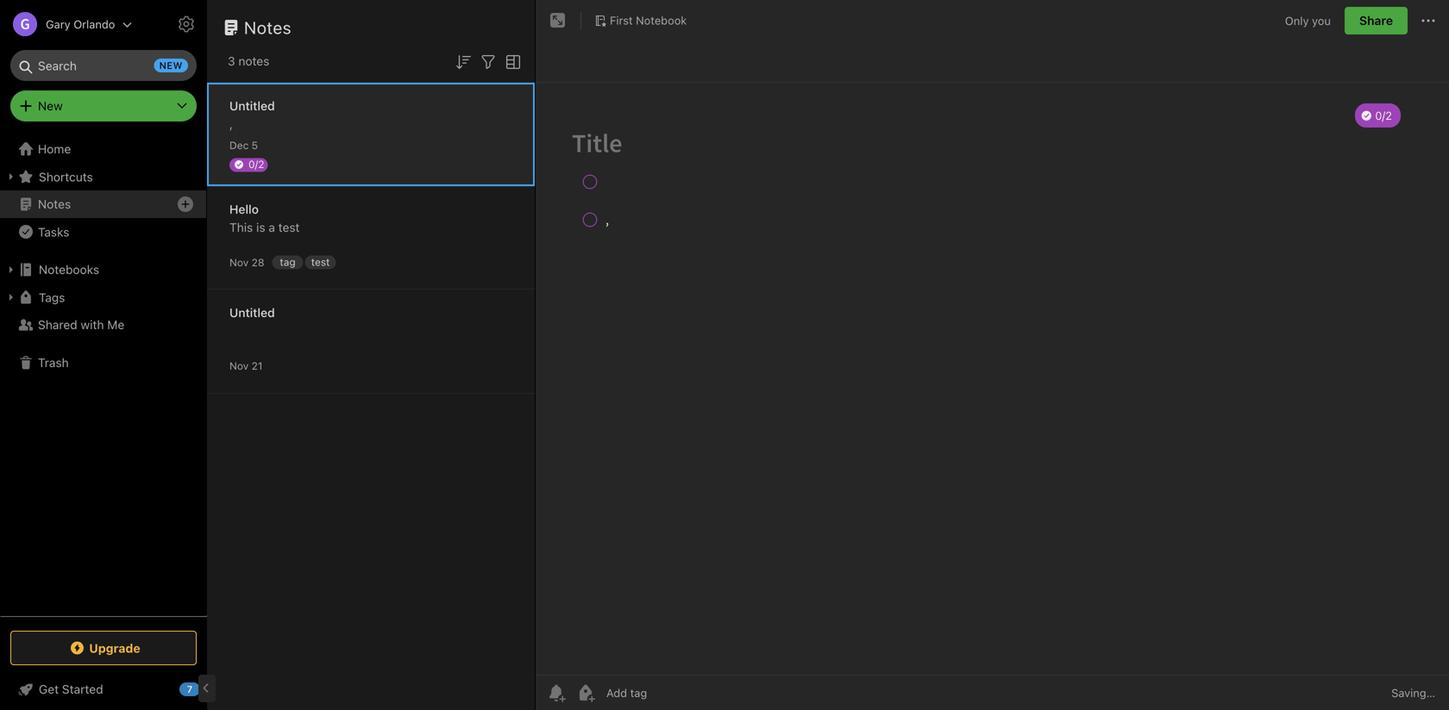 Task type: locate. For each thing, give the bounding box(es) containing it.
0/2
[[248, 158, 264, 170]]

notebook
[[636, 14, 687, 27]]

3
[[228, 54, 235, 68]]

0 vertical spatial test
[[278, 220, 300, 235]]

started
[[62, 683, 103, 697]]

notes
[[244, 17, 292, 38], [38, 197, 71, 211]]

untitled up , on the top left of the page
[[229, 99, 275, 113]]

1 vertical spatial untitled
[[229, 306, 275, 320]]

1 horizontal spatial test
[[311, 256, 330, 268]]

tags button
[[0, 284, 206, 311]]

test inside hello this is a test
[[278, 220, 300, 235]]

28
[[252, 257, 264, 269]]

only
[[1285, 14, 1309, 27]]

1 vertical spatial test
[[311, 256, 330, 268]]

shortcuts
[[39, 170, 93, 184]]

test right the a
[[278, 220, 300, 235]]

only you
[[1285, 14, 1331, 27]]

1 vertical spatial nov
[[229, 360, 249, 372]]

nov left 28
[[229, 257, 249, 269]]

More actions field
[[1418, 7, 1439, 35]]

tags
[[39, 291, 65, 305]]

expand note image
[[548, 10, 569, 31]]

nov
[[229, 257, 249, 269], [229, 360, 249, 372]]

1 untitled from the top
[[229, 99, 275, 113]]

test
[[278, 220, 300, 235], [311, 256, 330, 268]]

Note Editor text field
[[536, 83, 1449, 676]]

untitled
[[229, 99, 275, 113], [229, 306, 275, 320]]

0 horizontal spatial notes
[[38, 197, 71, 211]]

nov left the 21
[[229, 360, 249, 372]]

2 untitled from the top
[[229, 306, 275, 320]]

5
[[252, 139, 258, 151]]

2 nov from the top
[[229, 360, 249, 372]]

home
[[38, 142, 71, 156]]

1 horizontal spatial notes
[[244, 17, 292, 38]]

notes up notes
[[244, 17, 292, 38]]

trash link
[[0, 349, 206, 377]]

1 vertical spatial notes
[[38, 197, 71, 211]]

shortcuts button
[[0, 163, 206, 191]]

add filters image
[[478, 52, 499, 72]]

settings image
[[176, 14, 197, 35]]

a
[[269, 220, 275, 235]]

21
[[252, 360, 263, 372]]

hello
[[229, 202, 259, 217]]

0 vertical spatial untitled
[[229, 99, 275, 113]]

notes
[[238, 54, 270, 68]]

3 notes
[[228, 54, 270, 68]]

Account field
[[0, 7, 132, 41]]

share
[[1360, 13, 1393, 28]]

0 horizontal spatial test
[[278, 220, 300, 235]]

untitled for untitled
[[229, 306, 275, 320]]

untitled down "nov 28" at the top left of page
[[229, 306, 275, 320]]

add tag image
[[575, 683, 596, 704]]

0 vertical spatial nov
[[229, 257, 249, 269]]

dec 5
[[229, 139, 258, 151]]

tag
[[280, 256, 296, 268]]

gary
[[46, 18, 70, 31]]

shared with me link
[[0, 311, 206, 339]]

tree containing home
[[0, 135, 207, 616]]

tasks
[[38, 225, 69, 239]]

notebooks link
[[0, 256, 206, 284]]

1 nov from the top
[[229, 257, 249, 269]]

untitled for untitled ,
[[229, 99, 275, 113]]

test right tag on the top left of page
[[311, 256, 330, 268]]

expand notebooks image
[[4, 263, 18, 277]]

hello this is a test
[[229, 202, 300, 235]]

click to collapse image
[[201, 679, 214, 700]]

notes up tasks
[[38, 197, 71, 211]]

expand tags image
[[4, 291, 18, 305]]

new button
[[10, 91, 197, 122]]

share button
[[1345, 7, 1408, 35]]

tree
[[0, 135, 207, 616]]



Task type: describe. For each thing, give the bounding box(es) containing it.
nov 28
[[229, 257, 264, 269]]

add a reminder image
[[546, 683, 567, 704]]

with
[[81, 318, 104, 332]]

upgrade button
[[10, 632, 197, 666]]

dec
[[229, 139, 249, 151]]

View options field
[[499, 50, 524, 72]]

nov for nov 28
[[229, 257, 249, 269]]

notebooks
[[39, 263, 99, 277]]

you
[[1312, 14, 1331, 27]]

get started
[[39, 683, 103, 697]]

Help and Learning task checklist field
[[0, 676, 207, 704]]

Sort options field
[[453, 50, 474, 72]]

Add filters field
[[478, 50, 499, 72]]

gary orlando
[[46, 18, 115, 31]]

note window element
[[536, 0, 1449, 711]]

tasks button
[[0, 218, 206, 246]]

nov for nov 21
[[229, 360, 249, 372]]

first notebook
[[610, 14, 687, 27]]

first
[[610, 14, 633, 27]]

home link
[[0, 135, 207, 163]]

more actions image
[[1418, 10, 1439, 31]]

shared
[[38, 318, 77, 332]]

trash
[[38, 356, 69, 370]]

nov 21
[[229, 360, 263, 372]]

Search text field
[[22, 50, 185, 81]]

get
[[39, 683, 59, 697]]

new search field
[[22, 50, 188, 81]]

new
[[159, 60, 183, 71]]

this
[[229, 220, 253, 235]]

7
[[187, 685, 193, 696]]

untitled ,
[[229, 99, 275, 131]]

orlando
[[74, 18, 115, 31]]

new
[[38, 99, 63, 113]]

notes inside tree
[[38, 197, 71, 211]]

Add tag field
[[605, 686, 734, 701]]

shared with me
[[38, 318, 124, 332]]

0 vertical spatial notes
[[244, 17, 292, 38]]

me
[[107, 318, 124, 332]]

saving…
[[1392, 687, 1436, 700]]

upgrade
[[89, 642, 140, 656]]

is
[[256, 220, 265, 235]]

notes link
[[0, 191, 206, 218]]

first notebook button
[[588, 9, 693, 33]]

,
[[229, 117, 233, 131]]



Task type: vqa. For each thing, say whether or not it's contained in the screenshot.
4
no



